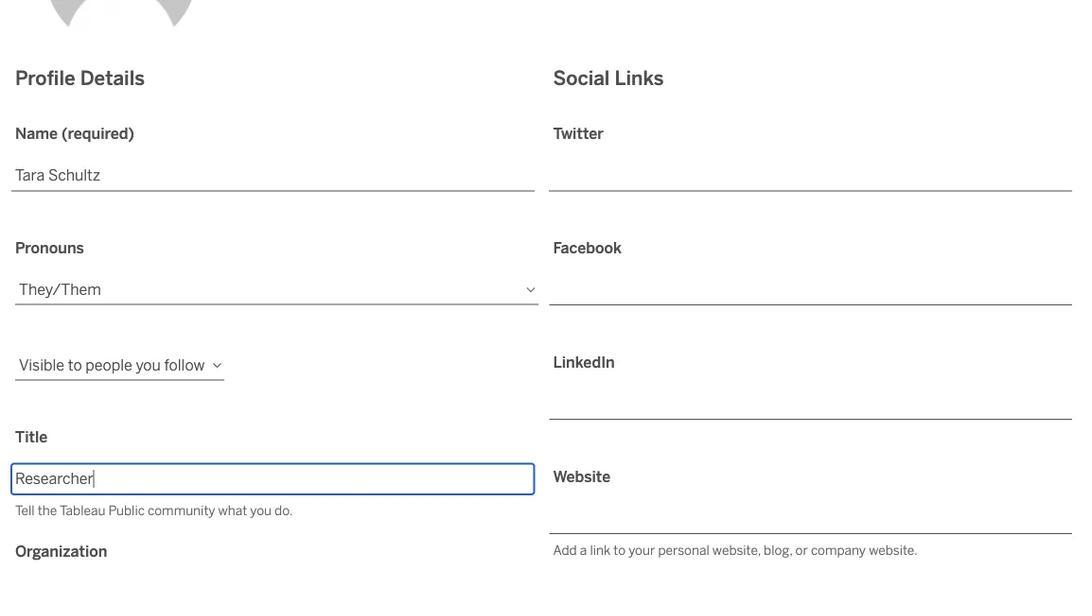 Task type: vqa. For each thing, say whether or not it's contained in the screenshot.
trending Heading
no



Task type: locate. For each thing, give the bounding box(es) containing it.
your
[[629, 543, 655, 559]]

schultz
[[140, 310, 289, 362]]

a
[[580, 543, 587, 559]]

favorites
[[168, 462, 248, 485]]

logo image
[[45, 44, 186, 69]]

personal
[[658, 543, 710, 559]]

add
[[553, 543, 577, 559]]

the
[[38, 504, 57, 519]]

links
[[615, 67, 664, 90]]

tell the tableau public community what you do.
[[15, 504, 293, 519]]

facebook
[[553, 239, 622, 257]]

tell
[[15, 504, 35, 519]]

Twitter field
[[550, 161, 1073, 192]]

community
[[148, 504, 215, 519]]

title
[[15, 429, 48, 447]]

2
[[115, 468, 122, 483]]

Facebook field
[[550, 275, 1073, 306]]

pronouns
[[15, 239, 84, 257]]

Name (required) field
[[11, 161, 534, 192]]

social
[[553, 67, 610, 90]]

tara
[[45, 310, 130, 362]]

0
[[557, 468, 565, 483]]

or
[[796, 543, 808, 559]]

website2 field
[[550, 580, 1073, 606]]

blog,
[[764, 543, 793, 559]]

website.
[[869, 543, 918, 559]]

Tell the Tableau Public community what you do. field
[[11, 464, 534, 495]]

organization
[[15, 543, 107, 561]]

(required)
[[62, 125, 134, 143]]

dialog
[[0, 0, 1092, 606]]

dialog containing profile details
[[0, 0, 1092, 606]]

LinkedIn field
[[550, 389, 1073, 420]]

Add a link to your personal website, blog, or company website. field
[[550, 504, 1073, 535]]

followers
[[461, 462, 544, 485]]

what
[[218, 504, 247, 519]]

following
[[314, 462, 397, 485]]

profile details
[[15, 67, 145, 90]]



Task type: describe. For each thing, give the bounding box(es) containing it.
add a link to your personal website, blog, or company website.
[[553, 543, 918, 559]]

name
[[15, 125, 58, 143]]

public
[[108, 504, 145, 519]]

company
[[811, 543, 866, 559]]

to
[[614, 543, 626, 559]]

tableau
[[60, 504, 105, 519]]

details
[[80, 67, 145, 90]]

website,
[[713, 543, 761, 559]]

Organization field
[[11, 579, 534, 606]]

link
[[590, 543, 611, 559]]

website
[[553, 468, 611, 486]]

linkedin
[[553, 354, 615, 372]]

vizzes
[[45, 462, 102, 485]]

avatar image
[[45, 152, 197, 304]]

twitter
[[553, 125, 604, 143]]

name (required)
[[15, 125, 134, 143]]

profile
[[15, 67, 75, 90]]

salesforce logo image
[[45, 6, 127, 21]]

social links
[[553, 67, 664, 90]]

you
[[250, 504, 272, 519]]

1
[[410, 468, 415, 483]]

tara schultz
[[45, 310, 289, 362]]

do.
[[275, 504, 293, 519]]

4
[[261, 468, 269, 483]]



